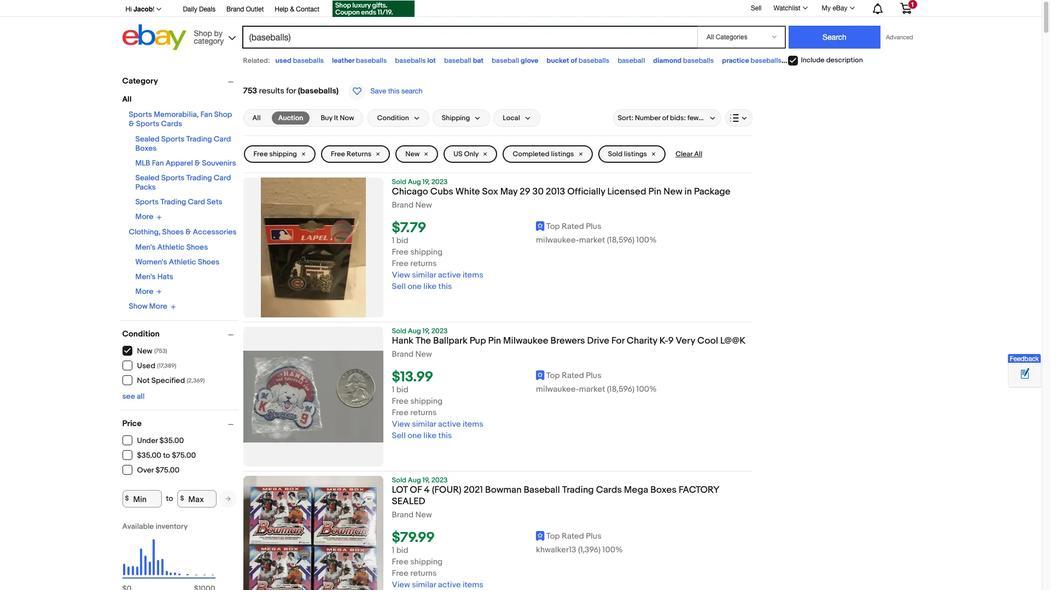 Task type: describe. For each thing, give the bounding box(es) containing it.
0 vertical spatial more
[[135, 212, 153, 222]]

3 baseball from the left
[[618, 56, 645, 65]]

used
[[276, 56, 292, 65]]

show more button
[[129, 302, 176, 312]]

shipping down $13.99
[[411, 397, 443, 407]]

trading down sealed sports trading card packs "link"
[[160, 198, 186, 207]]

sold  aug 19, 2023 lot of 4 (four) 2021 bowman baseball trading cards mega boxes factory sealed brand new
[[392, 477, 720, 521]]

new down 'chicago'
[[416, 200, 432, 211]]

not
[[137, 376, 150, 386]]

us only link
[[444, 146, 498, 163]]

all link
[[246, 112, 267, 125]]

account navigation
[[120, 0, 920, 19]]

trading down mlb fan apparel & souvenirs link
[[186, 173, 212, 183]]

bowman
[[485, 485, 522, 496]]

milwaukee-market (18,596) 100% free shipping free returns view similar active items sell one like this for $13.99
[[392, 385, 657, 442]]

new inside the sold  aug 19, 2023 lot of 4 (four) 2021 bowman baseball trading cards mega boxes factory sealed brand new
[[416, 510, 432, 521]]

of
[[410, 485, 422, 496]]

1 vertical spatial card
[[214, 173, 231, 183]]

top for $7.79
[[547, 222, 560, 232]]

pup
[[470, 336, 486, 347]]

2023 for $13.99
[[432, 327, 448, 336]]

l@@k
[[721, 336, 746, 347]]

2 more button from the top
[[135, 287, 162, 297]]

753
[[243, 86, 257, 96]]

sealed sports trading card boxes link
[[135, 135, 231, 153]]

view similar active items link for $7.79
[[392, 270, 484, 281]]

sell for $7.79
[[392, 282, 406, 292]]

advanced link
[[881, 26, 919, 48]]

free returns link
[[321, 146, 390, 163]]

100% for $13.99
[[637, 385, 657, 395]]

shipping inside free shipping link
[[269, 150, 297, 159]]

$13.99
[[392, 369, 433, 386]]

baseballs for leather baseballs
[[356, 56, 387, 65]]

1 vertical spatial to
[[166, 495, 173, 504]]

shipping down $7.79
[[411, 247, 443, 258]]

sports memorabilia, fan shop & sports cards
[[129, 110, 232, 129]]

milwaukee- for $7.79
[[536, 235, 579, 246]]

9
[[668, 336, 674, 347]]

this for $13.99
[[439, 431, 452, 442]]

2023 for $79.99
[[432, 477, 448, 485]]

active for $7.79
[[438, 270, 461, 281]]

2 vertical spatial shoes
[[198, 257, 220, 267]]

by
[[214, 29, 223, 37]]

(1,396)
[[578, 546, 601, 556]]

aug for $13.99
[[408, 327, 421, 336]]

us only
[[454, 150, 479, 159]]

first
[[711, 114, 723, 123]]

specified
[[151, 376, 185, 386]]

brewers
[[551, 336, 585, 347]]

(four)
[[432, 485, 462, 496]]

baseballs for practice baseballs
[[751, 56, 782, 65]]

sell for $13.99
[[392, 431, 406, 442]]

search
[[402, 87, 423, 95]]

shop by category banner
[[120, 0, 920, 53]]

practice baseballs
[[722, 56, 782, 65]]

description
[[827, 56, 863, 65]]

shop by category
[[194, 29, 224, 45]]

lot of 4 (four) 2021 bowman baseball trading cards mega boxes factory sealed heading
[[392, 485, 720, 508]]

19, for $79.99
[[423, 477, 430, 485]]

1 bid for $7.79
[[392, 236, 409, 246]]

100% for $7.79
[[637, 235, 657, 246]]

& inside account navigation
[[290, 5, 294, 13]]

over $75.00 link
[[122, 465, 180, 475]]

1 horizontal spatial condition button
[[368, 109, 429, 127]]

free returns
[[331, 150, 372, 159]]

bid for $79.99
[[397, 546, 409, 557]]

1 for $13.99
[[392, 385, 395, 396]]

help
[[275, 5, 288, 13]]

women's athletic shoes link
[[135, 257, 220, 267]]

mlb
[[135, 159, 150, 168]]

condition for the left condition dropdown button
[[122, 329, 160, 340]]

plus for $13.99
[[586, 371, 602, 381]]

cards inside sports memorabilia, fan shop & sports cards
[[161, 119, 182, 129]]

shipping button
[[433, 109, 490, 127]]

fewest
[[688, 114, 709, 123]]

baseball for bat
[[444, 56, 472, 65]]

glove
[[521, 56, 539, 65]]

women's
[[135, 257, 167, 267]]

bid for $13.99
[[397, 385, 409, 396]]

brand inside account navigation
[[227, 5, 244, 13]]

top rated plus for $13.99
[[547, 371, 602, 381]]

over $75.00
[[137, 466, 180, 475]]

hats
[[157, 272, 173, 282]]

top rated plus for $7.79
[[547, 222, 602, 232]]

0 vertical spatial card
[[214, 135, 231, 144]]

cubs
[[430, 187, 454, 198]]

view similar active items link for $13.99
[[392, 420, 484, 430]]

show
[[129, 302, 148, 311]]

now
[[340, 114, 354, 123]]

sell link
[[746, 4, 767, 12]]

$ for minimum value in $ text field
[[125, 495, 129, 503]]

plus for $7.79
[[586, 222, 602, 232]]

& inside sealed sports trading card boxes mlb fan apparel & souvenirs sealed sports trading card packs sports trading card sets
[[195, 159, 200, 168]]

baseball glove
[[492, 56, 539, 65]]

under
[[137, 437, 158, 446]]

1 vertical spatial more
[[135, 287, 153, 296]]

top for $79.99
[[547, 532, 560, 542]]

brand inside sold  aug 19, 2023 chicago cubs white sox may 29 30 2013 officially licensed pin new in package brand new
[[392, 200, 414, 211]]

Auction selected text field
[[278, 113, 303, 123]]

lot of 4 (four) 2021 bowman baseball trading cards mega boxes factory sealed image
[[243, 477, 383, 591]]

rated for $79.99
[[562, 532, 584, 542]]

(18,596) for $13.99
[[607, 385, 635, 395]]

not specified (2,369)
[[137, 376, 205, 386]]

similar for $7.79
[[412, 270, 436, 281]]

pin inside the sold  aug 19, 2023 hank the ballpark pup pin milwaukee brewers drive for charity k-9 very cool l@@k brand new
[[488, 336, 501, 347]]

cool
[[698, 336, 718, 347]]

baseball link
[[618, 56, 645, 65]]

new up used at the left bottom
[[137, 347, 152, 356]]

watchlist link
[[768, 2, 813, 15]]

sort:
[[618, 114, 634, 123]]

1 vertical spatial athletic
[[169, 257, 196, 267]]

1 vertical spatial all
[[253, 114, 261, 123]]

mega
[[624, 485, 649, 496]]

0 vertical spatial to
[[163, 451, 170, 461]]

licensed
[[608, 187, 647, 198]]

all
[[137, 392, 145, 401]]

milwaukee- for $13.99
[[536, 385, 579, 395]]

sox
[[482, 187, 498, 198]]

clothing, shoes & accessories
[[129, 227, 237, 237]]

clothing, shoes & accessories link
[[129, 227, 237, 237]]

for
[[612, 336, 625, 347]]

top rated plus image for $13.99
[[536, 371, 545, 381]]

help & contact
[[275, 5, 320, 13]]

inventory
[[156, 522, 188, 532]]

include
[[801, 56, 825, 65]]

daily
[[183, 5, 197, 13]]

rated for $7.79
[[562, 222, 584, 232]]

ballpark
[[433, 336, 468, 347]]

sports up the mlb
[[136, 119, 159, 129]]

men's athletic shoes women's athletic shoes men's hats
[[135, 243, 220, 282]]

mlb fan apparel & souvenirs link
[[135, 159, 236, 168]]

souvenirs
[[202, 159, 236, 168]]

0 vertical spatial all
[[122, 95, 132, 104]]

jacob
[[134, 5, 153, 13]]

of inside dropdown button
[[662, 114, 669, 123]]

milwaukee-market (18,596) 100% free shipping free returns view similar active items sell one like this for $7.79
[[392, 235, 657, 292]]

0 vertical spatial $35.00
[[160, 437, 184, 446]]

in
[[685, 187, 692, 198]]

& inside sports memorabilia, fan shop & sports cards
[[129, 119, 134, 129]]

2021
[[464, 485, 483, 496]]

(2,369)
[[187, 378, 205, 385]]

deals
[[199, 5, 216, 13]]

brand inside the sold  aug 19, 2023 hank the ballpark pup pin milwaukee brewers drive for charity k-9 very cool l@@k brand new
[[392, 350, 414, 360]]

buy it now link
[[314, 112, 361, 125]]

100% inside khwalker13 (1,396) 100% free shipping free returns
[[603, 546, 623, 556]]

2 vertical spatial card
[[188, 198, 205, 207]]

3 baseballs from the left
[[395, 56, 426, 65]]

2023 for $7.79
[[432, 178, 448, 187]]

see all button
[[122, 392, 145, 401]]

sealed
[[392, 497, 425, 508]]

1 bid for $13.99
[[392, 385, 409, 396]]

market for $7.79
[[579, 235, 605, 246]]

hank the ballpark pup pin milwaukee brewers drive for charity k-9 very cool l@@k link
[[392, 336, 753, 350]]

19, for $13.99
[[423, 327, 430, 336]]

new inside the sold  aug 19, 2023 hank the ballpark pup pin milwaukee brewers drive for charity k-9 very cool l@@k brand new
[[416, 350, 432, 360]]

returns for $7.79
[[411, 259, 437, 269]]

0 horizontal spatial condition button
[[122, 329, 238, 340]]

related:
[[243, 56, 270, 65]]

sold for $7.79
[[392, 178, 406, 187]]

completed
[[513, 150, 550, 159]]

fan inside sealed sports trading card boxes mlb fan apparel & souvenirs sealed sports trading card packs sports trading card sets
[[152, 159, 164, 168]]

view for $13.99
[[392, 420, 410, 430]]

my ebay link
[[816, 2, 860, 15]]

this inside button
[[388, 87, 400, 95]]

graph of available inventory between $0 and $1000+ image
[[122, 522, 215, 591]]

only
[[464, 150, 479, 159]]

boxes inside sealed sports trading card boxes mlb fan apparel & souvenirs sealed sports trading card packs sports trading card sets
[[135, 144, 157, 153]]

753 results for (baseballs)
[[243, 86, 339, 96]]

trading down sports memorabilia, fan shop & sports cards
[[186, 135, 212, 144]]

get the coupon image
[[333, 1, 415, 17]]

trading inside the sold  aug 19, 2023 lot of 4 (four) 2021 bowman baseball trading cards mega boxes factory sealed brand new
[[562, 485, 594, 496]]

1 sealed from the top
[[135, 135, 160, 144]]

returns inside khwalker13 (1,396) 100% free shipping free returns
[[411, 569, 437, 580]]



Task type: locate. For each thing, give the bounding box(es) containing it.
bid down the sealed
[[397, 546, 409, 557]]

1 vertical spatial view similar active items link
[[392, 420, 484, 430]]

1 bid down the sealed
[[392, 546, 409, 557]]

1 vertical spatial of
[[662, 114, 669, 123]]

$75.00 down under $35.00
[[172, 451, 196, 461]]

1 horizontal spatial baseball
[[492, 56, 519, 65]]

(18,596) down licensed
[[607, 235, 635, 246]]

rated up (1,396)
[[562, 532, 584, 542]]

clear
[[676, 150, 693, 159]]

1 sell one like this link from the top
[[392, 282, 452, 292]]

2 baseballs from the left
[[356, 56, 387, 65]]

1 top rated plus from the top
[[547, 222, 602, 232]]

hi jacob !
[[126, 5, 155, 13]]

1 like from the top
[[424, 282, 437, 292]]

2 milwaukee-market (18,596) 100% free shipping free returns view similar active items sell one like this from the top
[[392, 385, 657, 442]]

2 one from the top
[[408, 431, 422, 442]]

1 vertical spatial pin
[[488, 336, 501, 347]]

sold down 'new' link
[[392, 178, 406, 187]]

19, left cubs
[[423, 178, 430, 187]]

milwaukee-
[[536, 235, 579, 246], [536, 385, 579, 395]]

2 2023 from the top
[[432, 327, 448, 336]]

hank the ballpark pup pin milwaukee brewers drive for charity k-9 very cool l@@k heading
[[392, 336, 746, 347]]

0 vertical spatial 100%
[[637, 235, 657, 246]]

this right save
[[388, 87, 400, 95]]

main content containing $7.79
[[243, 71, 753, 591]]

2 vertical spatial plus
[[586, 532, 602, 542]]

brand inside the sold  aug 19, 2023 lot of 4 (four) 2021 bowman baseball trading cards mega boxes factory sealed brand new
[[392, 510, 414, 521]]

6 baseballs from the left
[[751, 56, 782, 65]]

shipping down $79.99
[[411, 558, 443, 568]]

2 bid from the top
[[397, 385, 409, 396]]

us
[[454, 150, 463, 159]]

brand left outlet
[[227, 5, 244, 13]]

2 active from the top
[[438, 420, 461, 430]]

milwaukee- down top rated plus image
[[536, 235, 579, 246]]

returns down $7.79
[[411, 259, 437, 269]]

shop left all link
[[214, 110, 232, 119]]

advanced
[[886, 34, 913, 40]]

1 one from the top
[[408, 282, 422, 292]]

trading
[[186, 135, 212, 144], [186, 173, 212, 183], [160, 198, 186, 207], [562, 485, 594, 496]]

sold listings link
[[598, 146, 666, 163]]

2013
[[546, 187, 565, 198]]

market down officially
[[579, 235, 605, 246]]

boxes inside the sold  aug 19, 2023 lot of 4 (four) 2021 bowman baseball trading cards mega boxes factory sealed brand new
[[651, 485, 677, 496]]

0 vertical spatial fan
[[201, 110, 212, 119]]

1 vertical spatial 2023
[[432, 327, 448, 336]]

100% down licensed
[[637, 235, 657, 246]]

1 vertical spatial men's
[[135, 272, 156, 282]]

more inside 'button'
[[149, 302, 167, 311]]

baseballs right bucket
[[579, 56, 610, 65]]

package
[[694, 187, 731, 198]]

1 vertical spatial returns
[[411, 408, 437, 419]]

19, for $7.79
[[423, 178, 430, 187]]

1 more button from the top
[[135, 212, 162, 222]]

0 horizontal spatial fan
[[152, 159, 164, 168]]

similar for $13.99
[[412, 420, 436, 430]]

0 vertical spatial 2023
[[432, 178, 448, 187]]

top rated plus image down milwaukee
[[536, 371, 545, 381]]

baseballs for used baseballs
[[293, 56, 324, 65]]

1 men's from the top
[[135, 243, 156, 252]]

sell one like this link for $13.99
[[392, 431, 452, 442]]

1 vertical spatial $35.00
[[137, 451, 161, 461]]

top rated plus image for $79.99
[[536, 532, 545, 541]]

30
[[533, 187, 544, 198]]

aug inside the sold  aug 19, 2023 lot of 4 (four) 2021 bowman baseball trading cards mega boxes factory sealed brand new
[[408, 477, 421, 485]]

2 19, from the top
[[423, 327, 430, 336]]

rated for $13.99
[[562, 371, 584, 381]]

top rated plus image up khwalker13
[[536, 532, 545, 541]]

1 bid for $79.99
[[392, 546, 409, 557]]

sold for $13.99
[[392, 327, 406, 336]]

plus for $79.99
[[586, 532, 602, 542]]

3 bid from the top
[[397, 546, 409, 557]]

bids:
[[670, 114, 686, 123]]

aug down 'new' link
[[408, 178, 421, 187]]

aug inside the sold  aug 19, 2023 hank the ballpark pup pin milwaukee brewers drive for charity k-9 very cool l@@k brand new
[[408, 327, 421, 336]]

top right top rated plus image
[[547, 222, 560, 232]]

$35.00 up over $75.00 link
[[137, 451, 161, 461]]

athletic down men's athletic shoes link
[[169, 257, 196, 267]]

lot
[[428, 56, 436, 65]]

top down the sold  aug 19, 2023 hank the ballpark pup pin milwaukee brewers drive for charity k-9 very cool l@@k brand new
[[547, 371, 560, 381]]

1 vertical spatial 1 bid
[[392, 385, 409, 396]]

lot
[[392, 485, 408, 496]]

1 2023 from the top
[[432, 178, 448, 187]]

2 aug from the top
[[408, 327, 421, 336]]

2 vertical spatial 100%
[[603, 546, 623, 556]]

k-
[[660, 336, 668, 347]]

top rated plus
[[547, 222, 602, 232], [547, 371, 602, 381], [547, 532, 602, 542]]

1 vertical spatial shop
[[214, 110, 232, 119]]

0 horizontal spatial cards
[[161, 119, 182, 129]]

condition button down save this search
[[368, 109, 429, 127]]

3 2023 from the top
[[432, 477, 448, 485]]

condition inside dropdown button
[[377, 114, 409, 123]]

number
[[635, 114, 661, 123]]

7 baseballs from the left
[[818, 56, 849, 65]]

2023 inside the sold  aug 19, 2023 hank the ballpark pup pin milwaukee brewers drive for charity k-9 very cool l@@k brand new
[[432, 327, 448, 336]]

$ up inventory
[[180, 495, 184, 503]]

1 listings from the left
[[551, 150, 574, 159]]

100% down 'charity' at the right bottom
[[637, 385, 657, 395]]

1 inside account navigation
[[911, 1, 915, 8]]

0 horizontal spatial boxes
[[135, 144, 157, 153]]

0 vertical spatial 1 bid
[[392, 236, 409, 246]]

card up souvenirs
[[214, 135, 231, 144]]

contact
[[296, 5, 320, 13]]

2 (18,596) from the top
[[607, 385, 635, 395]]

available inventory
[[122, 522, 188, 532]]

0 vertical spatial milwaukee-
[[536, 235, 579, 246]]

1 vertical spatial (18,596)
[[607, 385, 635, 395]]

0 vertical spatial sell
[[751, 4, 762, 12]]

more button up show more
[[135, 287, 162, 297]]

0 vertical spatial milwaukee-market (18,596) 100% free shipping free returns view similar active items sell one like this
[[392, 235, 657, 292]]

sold inside sold listings link
[[608, 150, 623, 159]]

chicago cubs white sox may 29 30 2013 officially licensed pin new in package heading
[[392, 187, 731, 198]]

1 rated from the top
[[562, 222, 584, 232]]

2023 inside the sold  aug 19, 2023 lot of 4 (four) 2021 bowman baseball trading cards mega boxes factory sealed brand new
[[432, 477, 448, 485]]

sports down apparel
[[161, 173, 185, 183]]

1 vertical spatial shoes
[[186, 243, 208, 252]]

top for $13.99
[[547, 371, 560, 381]]

khwalker13
[[536, 546, 576, 556]]

shop inside 'shop by category'
[[194, 29, 212, 37]]

diamond baseballs
[[653, 56, 714, 65]]

0 vertical spatial aug
[[408, 178, 421, 187]]

0 vertical spatial top rated plus
[[547, 222, 602, 232]]

$75.00
[[172, 451, 196, 461], [155, 466, 180, 475]]

sold inside the sold  aug 19, 2023 lot of 4 (four) 2021 bowman baseball trading cards mega boxes factory sealed brand new
[[392, 477, 406, 485]]

1 vertical spatial similar
[[412, 420, 436, 430]]

bucket of baseballs
[[547, 56, 610, 65]]

aug for $79.99
[[408, 477, 421, 485]]

sealed sports trading card boxes mlb fan apparel & souvenirs sealed sports trading card packs sports trading card sets
[[135, 135, 236, 207]]

plus
[[586, 222, 602, 232], [586, 371, 602, 381], [586, 532, 602, 542]]

sell one like this link for $7.79
[[392, 282, 452, 292]]

1 horizontal spatial cards
[[596, 485, 622, 496]]

view down $7.79
[[392, 270, 410, 281]]

main content
[[243, 71, 753, 591]]

0 vertical spatial condition
[[377, 114, 409, 123]]

my
[[822, 4, 831, 12]]

like for $7.79
[[424, 282, 437, 292]]

1 active from the top
[[438, 270, 461, 281]]

0 vertical spatial more button
[[135, 212, 162, 222]]

active for $13.99
[[438, 420, 461, 430]]

fan right memorabilia,
[[201, 110, 212, 119]]

2 vertical spatial this
[[439, 431, 452, 442]]

listings down the sort:
[[624, 150, 647, 159]]

2 top rated plus image from the top
[[536, 532, 545, 541]]

market for $13.99
[[579, 385, 605, 395]]

daily deals link
[[183, 4, 216, 16]]

0 vertical spatial view
[[392, 270, 410, 281]]

my ebay
[[822, 4, 848, 12]]

one
[[408, 282, 422, 292], [408, 431, 422, 442]]

19, inside the sold  aug 19, 2023 hank the ballpark pup pin milwaukee brewers drive for charity k-9 very cool l@@k brand new
[[423, 327, 430, 336]]

top rated plus up (1,396)
[[547, 532, 602, 542]]

4 baseballs from the left
[[579, 56, 610, 65]]

0 horizontal spatial baseball
[[444, 56, 472, 65]]

top rated plus down chicago cubs white sox may 29 30 2013 officially licensed pin new in package 'link'
[[547, 222, 602, 232]]

1 returns from the top
[[411, 259, 437, 269]]

0 vertical spatial shop
[[194, 29, 212, 37]]

1 view similar active items link from the top
[[392, 270, 484, 281]]

3 rated from the top
[[562, 532, 584, 542]]

local button
[[494, 109, 540, 127]]

2 listings from the left
[[624, 150, 647, 159]]

card down souvenirs
[[214, 173, 231, 183]]

sports down sports memorabilia, fan shop & sports cards
[[161, 135, 185, 144]]

active
[[438, 270, 461, 281], [438, 420, 461, 430]]

$ for maximum value in $ text box
[[180, 495, 184, 503]]

0 vertical spatial returns
[[411, 259, 437, 269]]

0 vertical spatial boxes
[[135, 144, 157, 153]]

condition
[[377, 114, 409, 123], [122, 329, 160, 340]]

19, inside sold  aug 19, 2023 chicago cubs white sox may 29 30 2013 officially licensed pin new in package brand new
[[423, 178, 430, 187]]

baseballs right leather
[[356, 56, 387, 65]]

1 baseballs from the left
[[293, 56, 324, 65]]

aug for $7.79
[[408, 178, 421, 187]]

0 horizontal spatial of
[[571, 56, 577, 65]]

& right apparel
[[195, 159, 200, 168]]

1 vertical spatial condition
[[122, 329, 160, 340]]

returns for $13.99
[[411, 408, 437, 419]]

1 aug from the top
[[408, 178, 421, 187]]

29
[[520, 187, 531, 198]]

shoes up men's athletic shoes link
[[162, 227, 184, 237]]

it
[[334, 114, 338, 123]]

1 for $79.99
[[392, 546, 395, 557]]

used (17,389)
[[137, 362, 176, 371]]

0 horizontal spatial $
[[125, 495, 129, 503]]

1 horizontal spatial pin
[[649, 187, 662, 198]]

1 bid down 'chicago'
[[392, 236, 409, 246]]

sold inside the sold  aug 19, 2023 hank the ballpark pup pin milwaukee brewers drive for charity k-9 very cool l@@k brand new
[[392, 327, 406, 336]]

2 vertical spatial all
[[694, 150, 703, 159]]

shoes
[[162, 227, 184, 237], [186, 243, 208, 252], [198, 257, 220, 267]]

sell up hank
[[392, 282, 406, 292]]

19, inside the sold  aug 19, 2023 lot of 4 (four) 2021 bowman baseball trading cards mega boxes factory sealed brand new
[[423, 477, 430, 485]]

sealed up the mlb
[[135, 135, 160, 144]]

0 vertical spatial plus
[[586, 222, 602, 232]]

shipping inside khwalker13 (1,396) 100% free shipping free returns
[[411, 558, 443, 568]]

2 similar from the top
[[412, 420, 436, 430]]

1 vertical spatial this
[[439, 282, 452, 292]]

leather
[[332, 56, 355, 65]]

0 vertical spatial this
[[388, 87, 400, 95]]

market down drive
[[579, 385, 605, 395]]

1 1 bid from the top
[[392, 236, 409, 246]]

0 vertical spatial view similar active items link
[[392, 270, 484, 281]]

1 vertical spatial $75.00
[[155, 466, 180, 475]]

1 vertical spatial one
[[408, 431, 422, 442]]

none submit inside shop by category banner
[[789, 26, 881, 49]]

2 returns from the top
[[411, 408, 437, 419]]

1 top from the top
[[547, 222, 560, 232]]

show more
[[129, 302, 167, 311]]

2 vertical spatial 1 bid
[[392, 546, 409, 557]]

all down category
[[122, 95, 132, 104]]

19, right the of
[[423, 477, 430, 485]]

0 vertical spatial condition button
[[368, 109, 429, 127]]

items for $13.99
[[463, 420, 484, 430]]

2 milwaukee- from the top
[[536, 385, 579, 395]]

1 similar from the top
[[412, 270, 436, 281]]

2 1 bid from the top
[[392, 385, 409, 396]]

1 down the sealed
[[392, 546, 395, 557]]

one for $13.99
[[408, 431, 422, 442]]

0 vertical spatial similar
[[412, 270, 436, 281]]

2 vertical spatial aug
[[408, 477, 421, 485]]

listings for completed listings
[[551, 150, 574, 159]]

lot of 4 (four) 2021 bowman baseball trading cards mega boxes factory sealed link
[[392, 485, 753, 511]]

sell
[[751, 4, 762, 12], [392, 282, 406, 292], [392, 431, 406, 442]]

0 vertical spatial $75.00
[[172, 451, 196, 461]]

1 19, from the top
[[423, 178, 430, 187]]

baseball left diamond
[[618, 56, 645, 65]]

charity
[[627, 336, 658, 347]]

100% right (1,396)
[[603, 546, 623, 556]]

top rated plus image
[[536, 221, 545, 231]]

condition down save this search
[[377, 114, 409, 123]]

2 rated from the top
[[562, 371, 584, 381]]

baseball for glove
[[492, 56, 519, 65]]

see
[[122, 392, 135, 401]]

accessories
[[193, 227, 237, 237]]

pin right licensed
[[649, 187, 662, 198]]

results
[[259, 86, 284, 96]]

Maximum Value in $ text field
[[177, 491, 217, 508]]

brand down hank
[[392, 350, 414, 360]]

athletic up women's athletic shoes link
[[157, 243, 185, 252]]

2 vertical spatial bid
[[397, 546, 409, 557]]

view for $7.79
[[392, 270, 410, 281]]

0 vertical spatial top
[[547, 222, 560, 232]]

Minimum Value in $ text field
[[122, 491, 162, 508]]

1 vertical spatial items
[[463, 420, 484, 430]]

view similar active items link
[[392, 270, 484, 281], [392, 420, 484, 430]]

sealed down the mlb
[[135, 173, 160, 183]]

0 vertical spatial like
[[424, 282, 437, 292]]

sell inside account navigation
[[751, 4, 762, 12]]

men's down women's in the left of the page
[[135, 272, 156, 282]]

shoes down the clothing, shoes & accessories
[[186, 243, 208, 252]]

2023
[[432, 178, 448, 187], [432, 327, 448, 336], [432, 477, 448, 485]]

1 vertical spatial fan
[[152, 159, 164, 168]]

1 vertical spatial plus
[[586, 371, 602, 381]]

1 top rated plus image from the top
[[536, 371, 545, 381]]

2 sealed from the top
[[135, 173, 160, 183]]

(18,596) down the for
[[607, 385, 635, 395]]

0 vertical spatial men's
[[135, 243, 156, 252]]

hank the ballpark pup pin milwaukee brewers drive for charity k-9 very cool l@@k image
[[243, 351, 383, 443]]

new up 'chicago'
[[406, 150, 420, 159]]

1 for $7.79
[[392, 236, 395, 246]]

returns
[[411, 259, 437, 269], [411, 408, 437, 419], [411, 569, 437, 580]]

used baseballs
[[276, 56, 324, 65]]

all down 753
[[253, 114, 261, 123]]

1 vertical spatial aug
[[408, 327, 421, 336]]

items
[[463, 270, 484, 281], [463, 420, 484, 430]]

1 $ from the left
[[125, 495, 129, 503]]

1 bid from the top
[[397, 236, 409, 246]]

save this search
[[371, 87, 423, 95]]

returns down $79.99
[[411, 569, 437, 580]]

sold left the the
[[392, 327, 406, 336]]

athletic
[[157, 243, 185, 252], [169, 257, 196, 267]]

like for $13.99
[[424, 431, 437, 442]]

brand down the sealed
[[392, 510, 414, 521]]

2 vertical spatial 2023
[[432, 477, 448, 485]]

cards
[[161, 119, 182, 129], [596, 485, 622, 496]]

shop left by
[[194, 29, 212, 37]]

3 plus from the top
[[586, 532, 602, 542]]

2 plus from the top
[[586, 371, 602, 381]]

2 men's from the top
[[135, 272, 156, 282]]

sports down category
[[129, 110, 152, 119]]

(18,596) for $7.79
[[607, 235, 635, 246]]

5 baseballs from the left
[[683, 56, 714, 65]]

baseballs for rawlings baseballs
[[818, 56, 849, 65]]

2 top from the top
[[547, 371, 560, 381]]

plus up (1,396)
[[586, 532, 602, 542]]

baseball
[[524, 485, 560, 496]]

sold for $79.99
[[392, 477, 406, 485]]

1 vertical spatial sell one like this link
[[392, 431, 452, 442]]

chicago cubs white sox may 29 30 2013 officially licensed pin new in package image
[[261, 178, 366, 318]]

category button
[[122, 76, 238, 86]]

new down the the
[[416, 350, 432, 360]]

2023 right the the
[[432, 327, 448, 336]]

3 19, from the top
[[423, 477, 430, 485]]

listing options selector. list view selected. image
[[730, 114, 748, 123]]

0 vertical spatial sell one like this link
[[392, 282, 452, 292]]

watchlist
[[774, 4, 801, 12]]

1 up advanced link on the top right
[[911, 1, 915, 8]]

rawlings
[[790, 56, 817, 65]]

similar down $13.99
[[412, 420, 436, 430]]

listings right completed
[[551, 150, 574, 159]]

men's hats link
[[135, 272, 173, 282]]

brand outlet
[[227, 5, 264, 13]]

aug
[[408, 178, 421, 187], [408, 327, 421, 336], [408, 477, 421, 485]]

2 $ from the left
[[180, 495, 184, 503]]

condition for right condition dropdown button
[[377, 114, 409, 123]]

officially
[[568, 187, 605, 198]]

1 (18,596) from the top
[[607, 235, 635, 246]]

2 vertical spatial top rated plus
[[547, 532, 602, 542]]

fan inside sports memorabilia, fan shop & sports cards
[[201, 110, 212, 119]]

$ up available
[[125, 495, 129, 503]]

& up men's athletic shoes link
[[186, 227, 191, 237]]

aug inside sold  aug 19, 2023 chicago cubs white sox may 29 30 2013 officially licensed pin new in package brand new
[[408, 178, 421, 187]]

sold listings
[[608, 150, 647, 159]]

3 aug from the top
[[408, 477, 421, 485]]

2 top rated plus from the top
[[547, 371, 602, 381]]

sell one like this link
[[392, 282, 452, 292], [392, 431, 452, 442]]

outlet
[[246, 5, 264, 13]]

free
[[254, 150, 268, 159], [331, 150, 345, 159], [392, 247, 409, 258], [392, 259, 409, 269], [392, 397, 409, 407], [392, 408, 409, 419], [392, 558, 409, 568], [392, 569, 409, 580]]

baseball left "glove"
[[492, 56, 519, 65]]

new left in
[[664, 187, 683, 198]]

this for $7.79
[[439, 282, 452, 292]]

1 vertical spatial market
[[579, 385, 605, 395]]

one for $7.79
[[408, 282, 422, 292]]

brand down 'chicago'
[[392, 200, 414, 211]]

0 vertical spatial shoes
[[162, 227, 184, 237]]

1 horizontal spatial boxes
[[651, 485, 677, 496]]

2 view similar active items link from the top
[[392, 420, 484, 430]]

3 top rated plus from the top
[[547, 532, 602, 542]]

$35.00 to $75.00 link
[[122, 451, 197, 461]]

sealed sports trading card packs link
[[135, 173, 231, 192]]

(753)
[[154, 348, 167, 355]]

2 vertical spatial sell
[[392, 431, 406, 442]]

1 vertical spatial sealed
[[135, 173, 160, 183]]

0 vertical spatial sealed
[[135, 135, 160, 144]]

2 like from the top
[[424, 431, 437, 442]]

free shipping link
[[244, 146, 316, 163]]

top rated plus image
[[536, 371, 545, 381], [536, 532, 545, 541]]

0 vertical spatial athletic
[[157, 243, 185, 252]]

2 view from the top
[[392, 420, 410, 430]]

0 vertical spatial 19,
[[423, 178, 430, 187]]

2023 right 4
[[432, 477, 448, 485]]

1 market from the top
[[579, 235, 605, 246]]

pin inside sold  aug 19, 2023 chicago cubs white sox may 29 30 2013 officially licensed pin new in package brand new
[[649, 187, 662, 198]]

under $35.00 link
[[122, 436, 184, 446]]

items for $7.79
[[463, 270, 484, 281]]

shop inside sports memorabilia, fan shop & sports cards
[[214, 110, 232, 119]]

baseball bat
[[444, 56, 484, 65]]

buy
[[321, 114, 333, 123]]

bucket
[[547, 56, 569, 65]]

2 sell one like this link from the top
[[392, 431, 452, 442]]

2 vertical spatial rated
[[562, 532, 584, 542]]

1 vertical spatial top rated plus image
[[536, 532, 545, 541]]

cards inside the sold  aug 19, 2023 lot of 4 (four) 2021 bowman baseball trading cards mega boxes factory sealed brand new
[[596, 485, 622, 496]]

2 horizontal spatial all
[[694, 150, 703, 159]]

1 vertical spatial milwaukee-
[[536, 385, 579, 395]]

plus down officially
[[586, 222, 602, 232]]

rated down the sold  aug 19, 2023 hank the ballpark pup pin milwaukee brewers drive for charity k-9 very cool l@@k brand new
[[562, 371, 584, 381]]

1 vertical spatial like
[[424, 431, 437, 442]]

2023 inside sold  aug 19, 2023 chicago cubs white sox may 29 30 2013 officially licensed pin new in package brand new
[[432, 178, 448, 187]]

save this search button
[[345, 82, 426, 101]]

0 vertical spatial items
[[463, 270, 484, 281]]

shop by category button
[[189, 24, 238, 48]]

memorabilia,
[[154, 110, 199, 119]]

this up ballpark
[[439, 282, 452, 292]]

fan right the mlb
[[152, 159, 164, 168]]

2 market from the top
[[579, 385, 605, 395]]

sell one like this link up the the
[[392, 282, 452, 292]]

listings for sold listings
[[624, 150, 647, 159]]

3 1 bid from the top
[[392, 546, 409, 557]]

condition up new (753)
[[122, 329, 160, 340]]

similar down $7.79
[[412, 270, 436, 281]]

diamond
[[653, 56, 682, 65]]

1 vertical spatial active
[[438, 420, 461, 430]]

sell up lot
[[392, 431, 406, 442]]

bid for $7.79
[[397, 236, 409, 246]]

1 vertical spatial condition button
[[122, 329, 238, 340]]

$35.00 up the $35.00 to $75.00
[[160, 437, 184, 446]]

top up khwalker13
[[547, 532, 560, 542]]

auction link
[[272, 112, 310, 125]]

top rated plus for $79.99
[[547, 532, 602, 542]]

aug left 4
[[408, 477, 421, 485]]

1 plus from the top
[[586, 222, 602, 232]]

& down category
[[129, 119, 134, 129]]

1 baseball from the left
[[444, 56, 472, 65]]

clothing,
[[129, 227, 161, 237]]

1 items from the top
[[463, 270, 484, 281]]

sell left 'watchlist' at the top of the page
[[751, 4, 762, 12]]

sold  aug 19, 2023 hank the ballpark pup pin milwaukee brewers drive for charity k-9 very cool l@@k brand new
[[392, 327, 746, 360]]

view down $13.99
[[392, 420, 410, 430]]

practice
[[722, 56, 749, 65]]

sports down "packs"
[[135, 198, 159, 207]]

sets
[[207, 198, 222, 207]]

1 milwaukee- from the top
[[536, 235, 579, 246]]

None submit
[[789, 26, 881, 49]]

sort: number of bids: fewest first button
[[613, 109, 723, 127]]

3 top from the top
[[547, 532, 560, 542]]

!
[[153, 5, 155, 13]]

sold inside sold  aug 19, 2023 chicago cubs white sox may 29 30 2013 officially licensed pin new in package brand new
[[392, 178, 406, 187]]

1 horizontal spatial all
[[253, 114, 261, 123]]

completed listings
[[513, 150, 574, 159]]

1 vertical spatial milwaukee-market (18,596) 100% free shipping free returns view similar active items sell one like this
[[392, 385, 657, 442]]

baseballs for diamond baseballs
[[683, 56, 714, 65]]

1 vertical spatial cards
[[596, 485, 622, 496]]

2 baseball from the left
[[492, 56, 519, 65]]

(baseballs)
[[298, 86, 339, 96]]

sports memorabilia, fan shop & sports cards link
[[129, 110, 232, 129]]

$75.00 down the $35.00 to $75.00
[[155, 466, 180, 475]]

1 view from the top
[[392, 270, 410, 281]]

2 items from the top
[[463, 420, 484, 430]]

shoes down accessories
[[198, 257, 220, 267]]

1 milwaukee-market (18,596) 100% free shipping free returns view similar active items sell one like this from the top
[[392, 235, 657, 292]]

1 horizontal spatial fan
[[201, 110, 212, 119]]

cards left mega
[[596, 485, 622, 496]]

bid down hank
[[397, 385, 409, 396]]

1 vertical spatial top rated plus
[[547, 371, 602, 381]]

baseball left bat
[[444, 56, 472, 65]]

0 vertical spatial market
[[579, 235, 605, 246]]

card left sets
[[188, 198, 205, 207]]

boxes up the mlb
[[135, 144, 157, 153]]

3 returns from the top
[[411, 569, 437, 580]]

0 vertical spatial (18,596)
[[607, 235, 635, 246]]

1 vertical spatial 100%
[[637, 385, 657, 395]]

1 horizontal spatial listings
[[624, 150, 647, 159]]

Search for anything text field
[[244, 27, 695, 48]]

2023 left white
[[432, 178, 448, 187]]

1 vertical spatial boxes
[[651, 485, 677, 496]]

1 vertical spatial sell
[[392, 282, 406, 292]]



Task type: vqa. For each thing, say whether or not it's contained in the screenshot.
the bottommost like
yes



